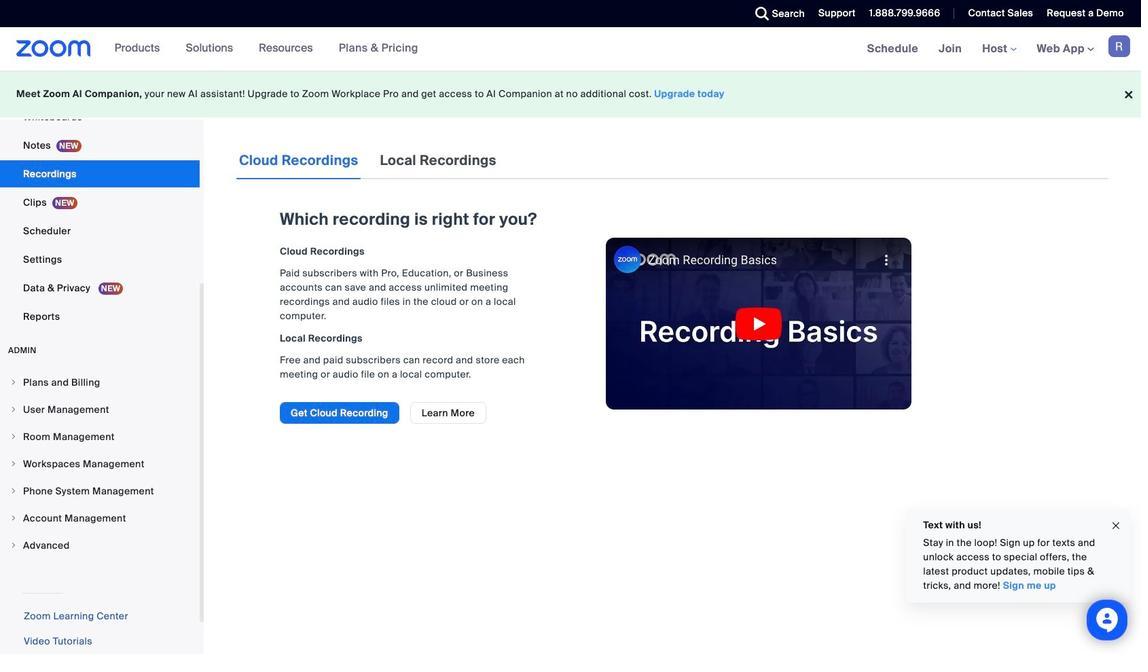 Task type: locate. For each thing, give the bounding box(es) containing it.
product information navigation
[[104, 27, 429, 71]]

right image
[[10, 406, 18, 414], [10, 433, 18, 441], [10, 460, 18, 468], [10, 487, 18, 495], [10, 514, 18, 522], [10, 541, 18, 550]]

profile picture image
[[1109, 35, 1131, 57]]

4 right image from the top
[[10, 487, 18, 495]]

meetings navigation
[[857, 27, 1141, 71]]

6 right image from the top
[[10, 541, 18, 550]]

4 menu item from the top
[[0, 451, 200, 477]]

1 right image from the top
[[10, 406, 18, 414]]

right image for fourth 'menu item'
[[10, 460, 18, 468]]

menu item
[[0, 370, 200, 395], [0, 397, 200, 423], [0, 424, 200, 450], [0, 451, 200, 477], [0, 478, 200, 504], [0, 505, 200, 531], [0, 533, 200, 558]]

5 right image from the top
[[10, 514, 18, 522]]

0 horizontal spatial tab
[[236, 141, 361, 179]]

3 right image from the top
[[10, 460, 18, 468]]

right image for 2nd 'menu item' from the bottom
[[10, 514, 18, 522]]

personal menu menu
[[0, 0, 200, 332]]

footer
[[0, 71, 1141, 118]]

1 horizontal spatial tab
[[377, 141, 499, 179]]

7 menu item from the top
[[0, 533, 200, 558]]

side navigation navigation
[[0, 0, 204, 654]]

right image for second 'menu item' from the top of the admin menu menu
[[10, 406, 18, 414]]

main content element
[[236, 141, 1109, 438]]

right image for third 'menu item' from the bottom of the admin menu menu
[[10, 487, 18, 495]]

2 menu item from the top
[[0, 397, 200, 423]]

right image
[[10, 378, 18, 387]]

tab
[[236, 141, 361, 179], [377, 141, 499, 179]]

6 menu item from the top
[[0, 505, 200, 531]]

2 right image from the top
[[10, 433, 18, 441]]

banner
[[0, 27, 1141, 71]]

tabs of recording tab list
[[236, 141, 499, 179]]



Task type: describe. For each thing, give the bounding box(es) containing it.
5 menu item from the top
[[0, 478, 200, 504]]

1 menu item from the top
[[0, 370, 200, 395]]

1 tab from the left
[[236, 141, 361, 179]]

2 tab from the left
[[377, 141, 499, 179]]

admin menu menu
[[0, 370, 200, 560]]

close image
[[1111, 518, 1122, 534]]

right image for 5th 'menu item' from the bottom
[[10, 433, 18, 441]]

zoom logo image
[[16, 40, 91, 57]]

right image for 7th 'menu item' from the top of the admin menu menu
[[10, 541, 18, 550]]

3 menu item from the top
[[0, 424, 200, 450]]



Task type: vqa. For each thing, say whether or not it's contained in the screenshot.
In
no



